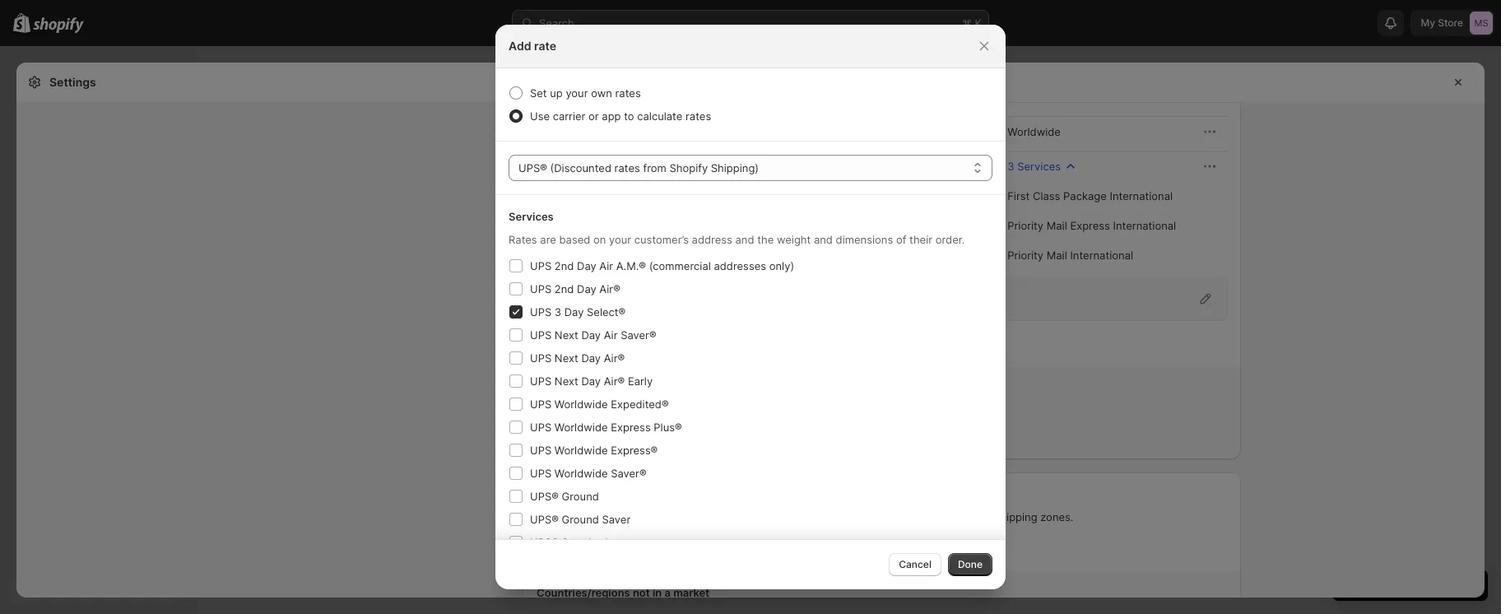 Task type: describe. For each thing, give the bounding box(es) containing it.
ups worldwide express®
[[530, 444, 658, 457]]

of
[[896, 233, 907, 246]]

saver
[[602, 513, 631, 526]]

based
[[559, 233, 590, 246]]

ups® for ups® (discounted rates from shopify shipping)
[[519, 161, 547, 175]]

rates
[[509, 233, 537, 246]]

rates down use carrier or app to calculate rates
[[615, 161, 640, 175]]

(commercial
[[649, 259, 711, 272]]

ups 2nd day air®
[[530, 282, 621, 296]]

add inside dialog
[[509, 39, 531, 53]]

rates up use carrier or app to calculate rates
[[615, 86, 641, 100]]

a for in
[[665, 586, 671, 599]]

are
[[540, 233, 556, 246]]

rates up 'dhl express (discounted rates from shopify shipping)'
[[686, 109, 711, 123]]

air® for ups next day air® early
[[604, 375, 625, 388]]

localized
[[852, 510, 897, 524]]

their
[[910, 233, 933, 246]]

2nd for ups 2nd day air a.m.® (commercial addresses only)
[[555, 259, 574, 272]]

ups for ups worldwide express®
[[530, 444, 552, 457]]

and right selling
[[787, 510, 806, 524]]

done button
[[948, 553, 993, 576]]

worldwide for expedited®
[[555, 398, 608, 411]]

air® for ups next day air®
[[604, 351, 625, 365]]

ground for ups® ground saver
[[562, 513, 599, 526]]

rate inside button
[[568, 342, 587, 355]]

dhl
[[547, 125, 568, 138]]

ups® ground
[[530, 490, 599, 503]]

covered
[[587, 382, 629, 395]]

addresses
[[714, 259, 766, 272]]

to inside add rate dialog
[[624, 109, 634, 123]]

shipping inside not covered by your shipping zones 0 countries and regions
[[673, 382, 718, 395]]

ups for ups next day air saver®
[[530, 328, 552, 342]]

selling
[[752, 510, 784, 524]]

start shipping to more places
[[537, 487, 689, 500]]

and inside not covered by your shipping zones 0 countries and regions
[[626, 402, 645, 415]]

ups next day air® early
[[530, 375, 653, 388]]

not
[[633, 586, 650, 599]]

3 inside add rate dialog
[[555, 305, 561, 319]]

(discounted for ups®
[[550, 161, 612, 175]]

carrier name
[[548, 91, 614, 105]]

use carrier or app to calculate rates
[[530, 109, 711, 123]]

dhl express (discounted rates from shopify shipping)
[[547, 125, 823, 138]]

0 vertical spatial saver®
[[621, 328, 657, 342]]

dimensions
[[836, 233, 893, 246]]

app
[[602, 109, 621, 123]]

day for ups 2nd day air®
[[577, 282, 597, 296]]

expedited®
[[611, 398, 669, 411]]

mail for express
[[1047, 219, 1067, 232]]

usps
[[547, 160, 575, 173]]

package
[[1064, 189, 1107, 202]]

worldwide inside settings dialog
[[1008, 125, 1061, 138]]

priority mail express international
[[1008, 219, 1176, 232]]

to down places
[[651, 510, 662, 524]]

air for saver®
[[604, 328, 618, 342]]

orders
[[551, 292, 585, 305]]

including
[[946, 510, 992, 524]]

in
[[653, 586, 662, 599]]

1 vertical spatial saver®
[[611, 467, 647, 480]]

0 vertical spatial your
[[566, 86, 588, 100]]

international for priority mail express international
[[1113, 219, 1176, 232]]

shopify for usps (discounted rates from shopify shipping)
[[697, 160, 736, 173]]

ups next day air®
[[530, 351, 625, 365]]

by
[[632, 382, 645, 395]]

countries/regions not in a market
[[537, 586, 710, 599]]

2nd for ups 2nd day air®
[[555, 282, 574, 296]]

search
[[539, 16, 574, 30]]

from for ups® (discounted rates from shopify shipping)
[[643, 161, 667, 175]]

done
[[958, 558, 983, 570]]

(discounted down the calculate
[[614, 125, 675, 138]]

ups® for ups® standard
[[530, 536, 559, 549]]

the
[[757, 233, 774, 246]]

rates down the calculate
[[678, 125, 704, 138]]

more
[[626, 487, 652, 500]]

day for ups next day air® early
[[581, 375, 601, 388]]

countries/regions
[[560, 510, 648, 524]]

0 horizontal spatial shipping
[[565, 487, 610, 500]]

2 horizontal spatial from
[[707, 125, 730, 138]]

⌘ k
[[962, 16, 982, 30]]

and left the
[[735, 233, 754, 246]]

ups for ups next day air®
[[530, 351, 552, 365]]

day for ups next day air saver®
[[581, 328, 601, 342]]

address
[[692, 233, 732, 246]]

(discounted for usps
[[578, 160, 639, 173]]

⌘
[[962, 16, 972, 30]]

name
[[586, 91, 614, 105]]

services inside dropdown button
[[1018, 160, 1061, 173]]

calculate
[[637, 109, 683, 123]]

ups worldwide expedited®
[[530, 398, 669, 411]]

ups for ups 2nd day air a.m.® (commercial addresses only)
[[530, 259, 552, 272]]

worldwide for express®
[[555, 444, 608, 457]]

2 vertical spatial shipping
[[995, 510, 1038, 524]]

priority for priority mail international
[[1008, 249, 1044, 262]]

day for ups 2nd day air a.m.® (commercial addresses only)
[[577, 259, 597, 272]]

zones.
[[1041, 510, 1074, 524]]

regions
[[648, 402, 685, 415]]

express®
[[611, 444, 658, 457]]

create zone
[[566, 431, 628, 444]]

class
[[1033, 189, 1061, 202]]

0
[[566, 402, 573, 415]]

first class package international
[[1008, 189, 1173, 202]]

cancel
[[899, 558, 932, 570]]

market for in
[[673, 586, 710, 599]]



Task type: locate. For each thing, give the bounding box(es) containing it.
and
[[735, 233, 754, 246], [814, 233, 833, 246], [626, 402, 645, 415], [787, 510, 806, 524]]

to
[[624, 109, 634, 123], [612, 487, 623, 500], [651, 510, 662, 524], [712, 510, 722, 524]]

next for ups next day air® early
[[555, 375, 578, 388]]

add rate button
[[537, 337, 597, 361]]

(discounted
[[614, 125, 675, 138], [578, 160, 639, 173], [550, 161, 612, 175]]

a for to
[[665, 510, 671, 524]]

next up not
[[555, 351, 578, 365]]

1 vertical spatial a
[[665, 586, 671, 599]]

to right "app"
[[624, 109, 634, 123]]

3 services button
[[998, 155, 1089, 178]]

your
[[566, 86, 588, 100], [609, 233, 631, 246], [647, 382, 671, 395]]

international down priority mail express international
[[1070, 249, 1133, 262]]

on
[[593, 233, 606, 246]]

0 horizontal spatial from
[[643, 161, 667, 175]]

mail for international
[[1047, 249, 1067, 262]]

2 2nd from the top
[[555, 282, 574, 296]]

mail down class
[[1047, 219, 1067, 232]]

carrier
[[553, 109, 586, 123]]

2 vertical spatial express
[[611, 421, 651, 434]]

day for ups next day air®
[[581, 351, 601, 365]]

with
[[641, 292, 662, 305]]

worldwide down ups worldwide express®
[[555, 467, 608, 480]]

manage
[[809, 510, 849, 524]]

settings dialog
[[16, 0, 1485, 614]]

add countries/regions to a market to start selling and manage localized settings, including shipping zones.
[[537, 510, 1074, 524]]

own
[[591, 86, 612, 100]]

2nd up ups 3 day select®
[[555, 282, 574, 296]]

your inside not covered by your shipping zones 0 countries and regions
[[647, 382, 671, 395]]

ups 2nd day air a.m.® (commercial addresses only)
[[530, 259, 794, 272]]

day up ups 2nd day air®
[[577, 259, 597, 272]]

1 vertical spatial market
[[673, 586, 710, 599]]

from
[[707, 125, 730, 138], [671, 160, 694, 173], [643, 161, 667, 175]]

shipping down ups worldwide saver®
[[565, 487, 610, 500]]

1 vertical spatial rate
[[568, 342, 587, 355]]

1 vertical spatial air®
[[604, 351, 625, 365]]

6 ups from the top
[[530, 375, 552, 388]]

saver®
[[621, 328, 657, 342], [611, 467, 647, 480]]

shopify
[[733, 125, 772, 138], [697, 160, 736, 173], [670, 161, 708, 175]]

ups® up ups® ground saver
[[530, 490, 559, 503]]

0 vertical spatial express
[[571, 125, 611, 138]]

to left start
[[712, 510, 722, 524]]

3 inside dropdown button
[[1008, 160, 1015, 173]]

air® up select®
[[600, 282, 621, 296]]

ground
[[562, 490, 599, 503], [562, 513, 599, 526]]

services up rates in the top of the page
[[509, 210, 554, 223]]

order.
[[936, 233, 965, 246]]

air® left by
[[604, 375, 625, 388]]

shopify image
[[33, 17, 84, 34]]

carrier name button
[[546, 82, 633, 114]]

1 next from the top
[[555, 328, 578, 342]]

0 vertical spatial mail
[[1047, 219, 1067, 232]]

services up class
[[1018, 160, 1061, 173]]

2 next from the top
[[555, 351, 578, 365]]

settings
[[49, 75, 96, 89]]

countries
[[576, 402, 623, 415]]

ups for ups 3 day select®
[[530, 305, 552, 319]]

1 vertical spatial ground
[[562, 513, 599, 526]]

2 ups from the top
[[530, 282, 552, 296]]

ups® ground saver
[[530, 513, 631, 526]]

select®
[[587, 305, 626, 319]]

ups worldwide express plus®
[[530, 421, 682, 434]]

a right the in
[[665, 586, 671, 599]]

places
[[655, 487, 689, 500]]

mail
[[1047, 219, 1067, 232], [1047, 249, 1067, 262]]

international right the package
[[1110, 189, 1173, 202]]

set
[[530, 86, 547, 100]]

1 horizontal spatial from
[[671, 160, 694, 173]]

0 horizontal spatial 3
[[555, 305, 561, 319]]

market for to
[[674, 510, 709, 524]]

0 horizontal spatial your
[[566, 86, 588, 100]]

0 vertical spatial shipping
[[673, 382, 718, 395]]

your right on in the left top of the page
[[609, 233, 631, 246]]

to left more
[[612, 487, 623, 500]]

0 vertical spatial priority
[[1008, 219, 1044, 232]]

usps (discounted rates from shopify shipping)
[[547, 160, 787, 173]]

only)
[[769, 259, 794, 272]]

cancel button
[[889, 553, 942, 576]]

add rate down the ups next day air saver®
[[547, 342, 587, 355]]

0 vertical spatial add rate
[[509, 39, 556, 53]]

1 vertical spatial air
[[604, 328, 618, 342]]

0 vertical spatial air®
[[600, 282, 621, 296]]

ups for ups 2nd day air®
[[530, 282, 552, 296]]

1 vertical spatial shipping
[[565, 487, 610, 500]]

air down select®
[[604, 328, 618, 342]]

day up ups worldwide expedited®
[[581, 375, 601, 388]]

countries/regions
[[537, 586, 630, 599]]

shopify for ups® (discounted rates from shopify shipping)
[[670, 161, 708, 175]]

ups® (discounted rates from shopify shipping)
[[519, 161, 759, 175]]

next for ups next day air saver®
[[555, 328, 578, 342]]

worldwide for saver®
[[555, 467, 608, 480]]

2 horizontal spatial your
[[647, 382, 671, 395]]

a down places
[[665, 510, 671, 524]]

priority for priority mail express international
[[1008, 219, 1044, 232]]

1 vertical spatial your
[[609, 233, 631, 246]]

1 vertical spatial priority
[[1008, 249, 1044, 262]]

3 up the first
[[1008, 160, 1015, 173]]

from for usps (discounted rates from shopify shipping)
[[671, 160, 694, 173]]

1 horizontal spatial rate
[[568, 342, 587, 355]]

ups next day air saver®
[[530, 328, 657, 342]]

1 vertical spatial next
[[555, 351, 578, 365]]

1 a from the top
[[665, 510, 671, 524]]

a
[[665, 510, 671, 524], [665, 586, 671, 599]]

0 horizontal spatial rate
[[534, 39, 556, 53]]

express down or
[[571, 125, 611, 138]]

7 ups from the top
[[530, 398, 552, 411]]

8 ups from the top
[[530, 421, 552, 434]]

3 down ups 2nd day air®
[[555, 305, 561, 319]]

3 ups from the top
[[530, 305, 552, 319]]

and down by
[[626, 402, 645, 415]]

3 next from the top
[[555, 375, 578, 388]]

shipping
[[673, 382, 718, 395], [565, 487, 610, 500], [995, 510, 1038, 524]]

ups for ups next day air® early
[[530, 375, 552, 388]]

ups® left standard
[[530, 536, 559, 549]]

1 vertical spatial add rate
[[547, 342, 587, 355]]

ups for ups worldwide expedited®
[[530, 398, 552, 411]]

ups® standard
[[530, 536, 608, 549]]

4 ups from the top
[[530, 328, 552, 342]]

protected
[[588, 292, 638, 305]]

next for ups next day air®
[[555, 351, 578, 365]]

(discounted down dhl
[[550, 161, 612, 175]]

1 ground from the top
[[562, 490, 599, 503]]

set up your own rates
[[530, 86, 641, 100]]

add rate inside add rate button
[[547, 342, 587, 355]]

ups® for ups® ground
[[530, 490, 559, 503]]

carrier
[[548, 91, 583, 105]]

add up set
[[509, 39, 531, 53]]

add rate
[[509, 39, 556, 53], [547, 342, 587, 355]]

2 ground from the top
[[562, 513, 599, 526]]

2 priority from the top
[[1008, 249, 1044, 262]]

next up ups next day air®
[[555, 328, 578, 342]]

1 horizontal spatial shipping
[[673, 382, 718, 395]]

0 vertical spatial services
[[1008, 91, 1051, 105]]

early
[[628, 375, 653, 388]]

day for ups 3 day select®
[[564, 305, 584, 319]]

2 mail from the top
[[1047, 249, 1067, 262]]

(discounted inside add rate dialog
[[550, 161, 612, 175]]

customer's
[[634, 233, 689, 246]]

start
[[537, 487, 562, 500]]

add rate inside add rate dialog
[[509, 39, 556, 53]]

saver® down with
[[621, 328, 657, 342]]

2 vertical spatial your
[[647, 382, 671, 395]]

ups® down start
[[530, 513, 559, 526]]

first
[[1008, 189, 1030, 202]]

zone
[[603, 431, 628, 444]]

saver® up more
[[611, 467, 647, 480]]

services up '3 services'
[[1008, 91, 1051, 105]]

day down ups 2nd day air®
[[564, 305, 584, 319]]

0 vertical spatial international
[[1110, 189, 1173, 202]]

1 market from the top
[[674, 510, 709, 524]]

0 vertical spatial market
[[674, 510, 709, 524]]

add rate dialog
[[0, 25, 1501, 589]]

1 horizontal spatial 3
[[1008, 160, 1015, 173]]

zones
[[720, 382, 752, 395]]

weight
[[777, 233, 811, 246]]

add down the ups next day air saver®
[[547, 342, 566, 355]]

day down ups 3 day select®
[[581, 328, 601, 342]]

0 vertical spatial 3
[[1008, 160, 1015, 173]]

day up ups 3 day select®
[[577, 282, 597, 296]]

orders protected with
[[551, 292, 665, 305]]

ups worldwide saver®
[[530, 467, 647, 480]]

1 vertical spatial add
[[547, 342, 566, 355]]

ground up standard
[[562, 513, 599, 526]]

shipping) for usps (discounted rates from shopify shipping)
[[739, 160, 787, 173]]

1 vertical spatial services
[[1018, 160, 1061, 173]]

services inside add rate dialog
[[509, 210, 554, 223]]

2 a from the top
[[665, 586, 671, 599]]

worldwide for express
[[555, 421, 608, 434]]

use
[[530, 109, 550, 123]]

5 ups from the top
[[530, 351, 552, 365]]

rate down the ups next day air saver®
[[568, 342, 587, 355]]

rate inside dialog
[[534, 39, 556, 53]]

k
[[975, 16, 982, 30]]

express down 0 countries and regions button on the bottom left
[[611, 421, 651, 434]]

0 vertical spatial rate
[[534, 39, 556, 53]]

and right weight
[[814, 233, 833, 246]]

rates down 'dhl express (discounted rates from shopify shipping)'
[[642, 160, 668, 173]]

ups for ups worldwide saver®
[[530, 467, 552, 480]]

worldwide
[[1008, 125, 1061, 138], [555, 398, 608, 411], [555, 421, 608, 434], [555, 444, 608, 457], [555, 467, 608, 480]]

up
[[550, 86, 563, 100]]

2 market from the top
[[673, 586, 710, 599]]

standard
[[562, 536, 608, 549]]

shipping)
[[775, 125, 823, 138], [739, 160, 787, 173], [711, 161, 759, 175]]

add inside button
[[547, 342, 566, 355]]

rate down 'search'
[[534, 39, 556, 53]]

1 vertical spatial international
[[1113, 219, 1176, 232]]

day up ups next day air® early
[[581, 351, 601, 365]]

(discounted right the usps
[[578, 160, 639, 173]]

3
[[1008, 160, 1015, 173], [555, 305, 561, 319]]

ups 3 day select®
[[530, 305, 626, 319]]

start
[[725, 510, 749, 524]]

a.m.®
[[616, 259, 646, 272]]

1 vertical spatial 3
[[555, 305, 561, 319]]

shipping) inside add rate dialog
[[711, 161, 759, 175]]

plus®
[[654, 421, 682, 434]]

10 ups from the top
[[530, 467, 552, 480]]

1 priority from the top
[[1008, 219, 1044, 232]]

shopify inside add rate dialog
[[670, 161, 708, 175]]

worldwide up '3 services'
[[1008, 125, 1061, 138]]

settings,
[[900, 510, 943, 524]]

air® for ups 2nd day air®
[[600, 282, 621, 296]]

2nd up ups 2nd day air®
[[555, 259, 574, 272]]

worldwide down not
[[555, 398, 608, 411]]

1 2nd from the top
[[555, 259, 574, 272]]

air®
[[600, 282, 621, 296], [604, 351, 625, 365], [604, 375, 625, 388]]

2 vertical spatial add
[[537, 510, 557, 524]]

ground up ups® ground saver
[[562, 490, 599, 503]]

2 horizontal spatial shipping
[[995, 510, 1038, 524]]

9 ups from the top
[[530, 444, 552, 457]]

from inside add rate dialog
[[643, 161, 667, 175]]

shipping up regions
[[673, 382, 718, 395]]

1 horizontal spatial your
[[609, 233, 631, 246]]

express for priority mail express international
[[1070, 219, 1110, 232]]

2 vertical spatial services
[[509, 210, 554, 223]]

1 vertical spatial express
[[1070, 219, 1110, 232]]

1 mail from the top
[[1047, 219, 1067, 232]]

day
[[577, 259, 597, 272], [577, 282, 597, 296], [564, 305, 584, 319], [581, 328, 601, 342], [581, 351, 601, 365], [581, 375, 601, 388]]

0 vertical spatial 2nd
[[555, 259, 574, 272]]

market right the in
[[673, 586, 710, 599]]

express down first class package international
[[1070, 219, 1110, 232]]

ups® for ups® ground saver
[[530, 513, 559, 526]]

2 vertical spatial international
[[1070, 249, 1133, 262]]

create zone button
[[556, 426, 638, 449]]

0 vertical spatial next
[[555, 328, 578, 342]]

international for first class package international
[[1110, 189, 1173, 202]]

add down start
[[537, 510, 557, 524]]

worldwide down 0
[[555, 421, 608, 434]]

ups®
[[519, 161, 547, 175], [530, 490, 559, 503], [530, 513, 559, 526], [530, 536, 559, 549]]

ups for ups worldwide express plus®
[[530, 421, 552, 434]]

not covered by your shipping zones 0 countries and regions
[[566, 382, 752, 415]]

1 vertical spatial 2nd
[[555, 282, 574, 296]]

mail down priority mail express international
[[1047, 249, 1067, 262]]

0 vertical spatial add
[[509, 39, 531, 53]]

0 vertical spatial ground
[[562, 490, 599, 503]]

calculated
[[933, 160, 987, 173]]

1 vertical spatial mail
[[1047, 249, 1067, 262]]

express
[[571, 125, 611, 138], [1070, 219, 1110, 232], [611, 421, 651, 434]]

ups® down dhl
[[519, 161, 547, 175]]

priority
[[1008, 219, 1044, 232], [1008, 249, 1044, 262]]

add rate down 'search'
[[509, 39, 556, 53]]

2 vertical spatial air®
[[604, 375, 625, 388]]

shipping left zones.
[[995, 510, 1038, 524]]

air left a.m.®
[[600, 259, 613, 272]]

market down places
[[674, 510, 709, 524]]

your right up
[[566, 86, 588, 100]]

ground for ups® ground
[[562, 490, 599, 503]]

3 services
[[1008, 160, 1061, 173]]

not
[[566, 382, 585, 395]]

worldwide up ups worldwide saver®
[[555, 444, 608, 457]]

0 vertical spatial a
[[665, 510, 671, 524]]

international down first class package international
[[1113, 219, 1176, 232]]

create
[[566, 431, 600, 444]]

or
[[589, 109, 599, 123]]

express inside add rate dialog
[[611, 421, 651, 434]]

shipping) for ups® (discounted rates from shopify shipping)
[[711, 161, 759, 175]]

rates are based on your customer's address and the weight and dimensions of their order.
[[509, 233, 965, 246]]

1 ups from the top
[[530, 259, 552, 272]]

next down ups next day air®
[[555, 375, 578, 388]]

2 vertical spatial next
[[555, 375, 578, 388]]

air® up covered
[[604, 351, 625, 365]]

your right by
[[647, 382, 671, 395]]

air for a.m.®
[[600, 259, 613, 272]]

express for ups worldwide express plus®
[[611, 421, 651, 434]]

0 countries and regions button
[[566, 397, 703, 420]]

0 vertical spatial air
[[600, 259, 613, 272]]



Task type: vqa. For each thing, say whether or not it's contained in the screenshot.
UPS Worldwide Expedited® at the bottom left
yes



